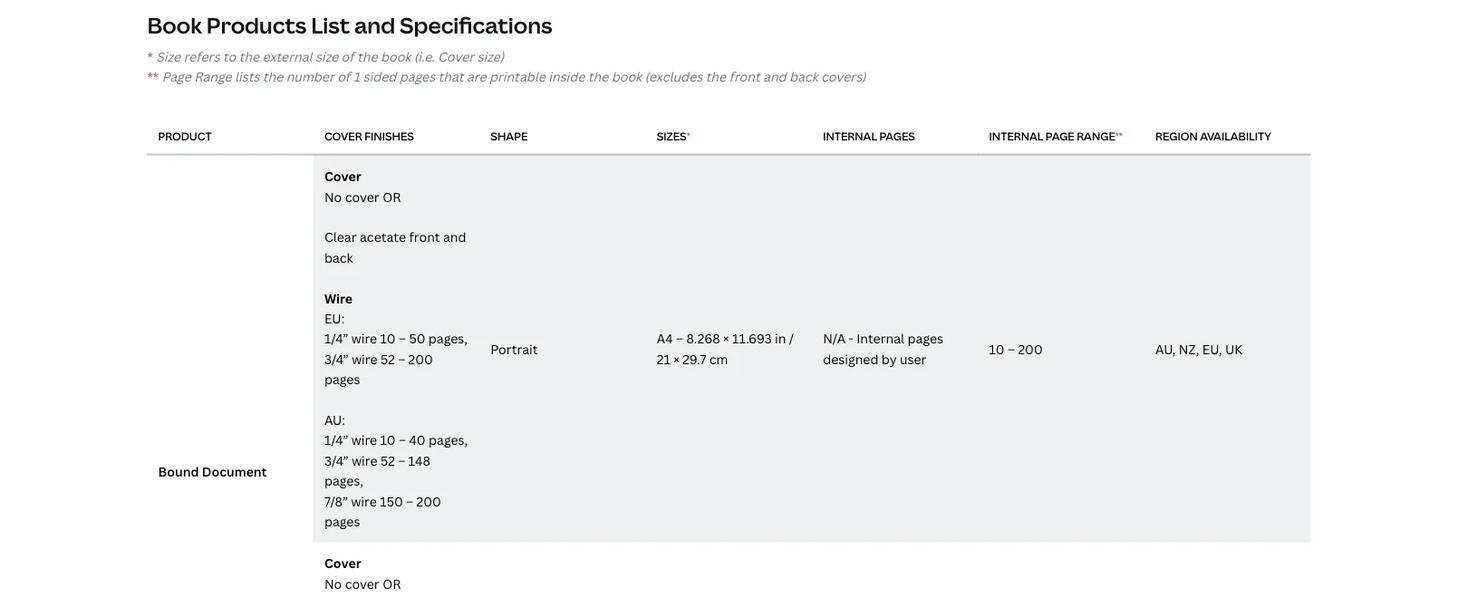 Task type: describe. For each thing, give the bounding box(es) containing it.
pages inside the "book products list and specifications * size refers to the external size of the book (i.e. cover size) ** page range lists the number of 1 sided pages that are printable inside the book (excludes the front and back covers)"
[[399, 68, 435, 85]]

to
[[223, 48, 236, 65]]

cover finishes
[[324, 128, 414, 143]]

10 inside au: 1/4" wire 10 – 40 pages, 3/4" wire 52 – 148 pages, 7/8" wire 150 – 200 pages
[[380, 432, 396, 449]]

148
[[408, 452, 431, 469]]

and for list
[[354, 10, 395, 39]]

the up 1
[[357, 48, 378, 65]]

size
[[156, 48, 180, 65]]

1 cover no cover or from the top
[[324, 168, 401, 205]]

portrait
[[491, 340, 538, 357]]

2 cover no cover or from the top
[[324, 555, 401, 592]]

size)
[[477, 48, 504, 65]]

designed
[[823, 350, 879, 368]]

21
[[657, 350, 671, 368]]

size
[[315, 48, 338, 65]]

1 vertical spatial page
[[1046, 128, 1075, 143]]

10 to 200 element
[[990, 340, 1043, 357]]

that
[[438, 68, 464, 85]]

book
[[147, 10, 202, 39]]

pages, inside the wire eu: 1/4" wire 10 – 50 pages, 3/4" wire 52 – 200 pages
[[429, 330, 468, 347]]

2 cover from the top
[[345, 575, 380, 592]]

in
[[775, 330, 786, 347]]

back inside clear acetate front and back
[[324, 249, 353, 266]]

the right inside
[[588, 68, 609, 85]]

by
[[882, 350, 897, 368]]

40
[[409, 432, 426, 449]]

1 vertical spatial of
[[337, 68, 350, 85]]

au, nz, eu, uk
[[1156, 340, 1243, 357]]

availability
[[1201, 128, 1272, 143]]

printable
[[489, 68, 546, 85]]

1 vertical spatial *
[[687, 128, 690, 143]]

/
[[789, 330, 794, 347]]

(i.e.
[[414, 48, 435, 65]]

1/4" inside au: 1/4" wire 10 – 40 pages, 3/4" wire 52 – 148 pages, 7/8" wire 150 – 200 pages
[[324, 432, 348, 449]]

front inside the "book products list and specifications * size refers to the external size of the book (i.e. cover size) ** page range lists the number of 1 sided pages that are printable inside the book (excludes the front and back covers)"
[[729, 68, 760, 85]]

lists
[[235, 68, 260, 85]]

shape
[[491, 128, 528, 143]]

user
[[900, 350, 927, 368]]

0 vertical spatial book
[[381, 48, 411, 65]]

cover inside the "book products list and specifications * size refers to the external size of the book (i.e. cover size) ** page range lists the number of 1 sided pages that are printable inside the book (excludes the front and back covers)"
[[438, 48, 474, 65]]

region
[[1156, 128, 1198, 143]]

52 inside the wire eu: 1/4" wire 10 – 50 pages, 3/4" wire 52 – 200 pages
[[381, 350, 395, 368]]

a4
[[657, 330, 673, 347]]

wire eu: 1/4" wire 10 – 50 pages, 3/4" wire 52 – 200 pages
[[324, 290, 468, 388]]

2 or from the top
[[383, 575, 401, 592]]

products
[[207, 10, 307, 39]]

eu:
[[324, 310, 345, 327]]

1 horizontal spatial book
[[612, 68, 642, 85]]

8.268 by 11.693 inches element
[[687, 330, 786, 347]]

clear
[[324, 229, 357, 246]]

internal pages
[[823, 128, 915, 143]]

** inside the "book products list and specifications * size refers to the external size of the book (i.e. cover size) ** page range lists the number of 1 sided pages that are printable inside the book (excludes the front and back covers)"
[[147, 68, 159, 85]]

wire
[[324, 290, 353, 307]]

pages
[[880, 128, 915, 143]]

n/a - internal pages designed by user
[[823, 330, 944, 368]]

covers)
[[821, 68, 866, 85]]

acetate
[[360, 229, 406, 246]]

internal inside n/a - internal pages designed by user
[[857, 330, 905, 347]]

21 by 29.7 centimeters element
[[657, 350, 728, 368]]

and for front
[[443, 229, 466, 246]]

sizes
[[657, 128, 687, 143]]

50
[[409, 330, 426, 347]]

the right to
[[239, 48, 259, 65]]

(excludes
[[645, 68, 703, 85]]

page inside the "book products list and specifications * size refers to the external size of the book (i.e. cover size) ** page range lists the number of 1 sided pages that are printable inside the book (excludes the front and back covers)"
[[162, 68, 191, 85]]

pages inside the wire eu: 1/4" wire 10 – 50 pages, 3/4" wire 52 – 200 pages
[[324, 371, 360, 388]]

internal for internal pages
[[823, 128, 877, 143]]

clear acetate front and back
[[324, 229, 466, 266]]

cover down cover finishes
[[324, 168, 361, 185]]

cover left 'finishes'
[[324, 128, 362, 143]]

au,
[[1156, 340, 1176, 357]]



Task type: locate. For each thing, give the bounding box(es) containing it.
of left 1
[[337, 68, 350, 85]]

1 vertical spatial range
[[1077, 128, 1116, 143]]

internal page range **
[[990, 128, 1123, 143]]

pages
[[399, 68, 435, 85], [908, 330, 944, 347], [324, 371, 360, 388], [324, 513, 360, 530]]

or down 150
[[383, 575, 401, 592]]

1 horizontal spatial and
[[443, 229, 466, 246]]

1 horizontal spatial *
[[687, 128, 690, 143]]

of
[[341, 48, 354, 65], [337, 68, 350, 85]]

2 52 from the top
[[381, 452, 395, 469]]

1 vertical spatial or
[[383, 575, 401, 592]]

150
[[380, 493, 403, 510]]

cover no cover or
[[324, 168, 401, 205], [324, 555, 401, 592]]

0 vertical spatial back
[[790, 68, 818, 85]]

finishes
[[365, 128, 414, 143]]

0 horizontal spatial front
[[409, 229, 440, 246]]

bound document
[[158, 463, 267, 480]]

pages, right 40
[[429, 432, 468, 449]]

front inside clear acetate front and back
[[409, 229, 440, 246]]

×
[[723, 330, 729, 347], [674, 350, 680, 368]]

10 left 50
[[380, 330, 396, 347]]

2 horizontal spatial and
[[763, 68, 786, 85]]

200 inside au: 1/4" wire 10 – 40 pages, 3/4" wire 52 – 148 pages, 7/8" wire 150 – 200 pages
[[417, 493, 441, 510]]

page
[[162, 68, 191, 85], [1046, 128, 1075, 143]]

range down refers
[[194, 68, 232, 85]]

10 – 200
[[990, 340, 1043, 357]]

1 vertical spatial cover no cover or
[[324, 555, 401, 592]]

no up clear
[[324, 188, 342, 205]]

* down '(excludes'
[[687, 128, 690, 143]]

1 vertical spatial ×
[[674, 350, 680, 368]]

the right '(excludes'
[[706, 68, 726, 85]]

3/4" down eu: at left
[[324, 350, 349, 368]]

the down external
[[263, 68, 283, 85]]

0 horizontal spatial and
[[354, 10, 395, 39]]

1 horizontal spatial ×
[[723, 330, 729, 347]]

0 vertical spatial cover no cover or
[[324, 168, 401, 205]]

0 horizontal spatial range
[[194, 68, 232, 85]]

1 vertical spatial back
[[324, 249, 353, 266]]

1 52 from the top
[[381, 350, 395, 368]]

0 vertical spatial 1/4"
[[324, 330, 348, 347]]

1 horizontal spatial back
[[790, 68, 818, 85]]

and right acetate
[[443, 229, 466, 246]]

× up cm
[[723, 330, 729, 347]]

pages inside au: 1/4" wire 10 – 40 pages, 3/4" wire 52 – 148 pages, 7/8" wire 150 – 200 pages
[[324, 513, 360, 530]]

back down clear
[[324, 249, 353, 266]]

10 right user
[[990, 340, 1005, 357]]

0 vertical spatial page
[[162, 68, 191, 85]]

× right 21
[[674, 350, 680, 368]]

-
[[849, 330, 854, 347]]

n/a
[[823, 330, 846, 347]]

front right acetate
[[409, 229, 440, 246]]

1 vertical spatial no
[[324, 575, 342, 592]]

no
[[324, 188, 342, 205], [324, 575, 342, 592]]

3/4" inside au: 1/4" wire 10 – 40 pages, 3/4" wire 52 – 148 pages, 7/8" wire 150 – 200 pages
[[324, 452, 349, 469]]

*
[[147, 48, 153, 65], [687, 128, 690, 143]]

region availability
[[1156, 128, 1272, 143]]

and right list
[[354, 10, 395, 39]]

* left size
[[147, 48, 153, 65]]

internal
[[823, 128, 877, 143], [990, 128, 1044, 143], [857, 330, 905, 347]]

0 horizontal spatial page
[[162, 68, 191, 85]]

sided
[[363, 68, 396, 85]]

document
[[202, 463, 267, 480]]

1 vertical spatial 1/4"
[[324, 432, 348, 449]]

1 vertical spatial cover
[[345, 575, 380, 592]]

pages down 7/8"
[[324, 513, 360, 530]]

the
[[239, 48, 259, 65], [357, 48, 378, 65], [263, 68, 283, 85], [588, 68, 609, 85], [706, 68, 726, 85]]

1 1/4" from the top
[[324, 330, 348, 347]]

product
[[158, 128, 212, 143]]

internal for internal page range **
[[990, 128, 1044, 143]]

1 horizontal spatial **
[[1116, 128, 1123, 143]]

of right size
[[341, 48, 354, 65]]

* inside the "book products list and specifications * size refers to the external size of the book (i.e. cover size) ** page range lists the number of 1 sided pages that are printable inside the book (excludes the front and back covers)"
[[147, 48, 153, 65]]

cover no cover or down 7/8"
[[324, 555, 401, 592]]

–
[[399, 330, 406, 347], [676, 330, 684, 347], [1008, 340, 1015, 357], [398, 350, 405, 368], [399, 432, 406, 449], [398, 452, 405, 469], [406, 493, 413, 510]]

uk
[[1226, 340, 1243, 357]]

0 vertical spatial ×
[[723, 330, 729, 347]]

52
[[381, 350, 395, 368], [381, 452, 395, 469]]

1 vertical spatial and
[[763, 68, 786, 85]]

1 horizontal spatial range
[[1077, 128, 1116, 143]]

7/8"
[[324, 493, 348, 510]]

11.693
[[732, 330, 772, 347]]

1 vertical spatial book
[[612, 68, 642, 85]]

1 cover from the top
[[345, 188, 380, 205]]

2 1/4" from the top
[[324, 432, 348, 449]]

0 vertical spatial *
[[147, 48, 153, 65]]

** left region
[[1116, 128, 1123, 143]]

0 vertical spatial of
[[341, 48, 354, 65]]

29.7
[[683, 350, 706, 368]]

3/4"
[[324, 350, 349, 368], [324, 452, 349, 469]]

– inside a4 – 8.268 × 11.693 in / 21 × 29.7 cm
[[676, 330, 684, 347]]

0 horizontal spatial ×
[[674, 350, 680, 368]]

book up the sided
[[381, 48, 411, 65]]

1 vertical spatial front
[[409, 229, 440, 246]]

are
[[467, 68, 486, 85]]

book
[[381, 48, 411, 65], [612, 68, 642, 85]]

cover no cover or down cover finishes
[[324, 168, 401, 205]]

1 vertical spatial **
[[1116, 128, 1123, 143]]

0 vertical spatial 52
[[381, 350, 395, 368]]

1 vertical spatial 3/4"
[[324, 452, 349, 469]]

0 vertical spatial 3/4"
[[324, 350, 349, 368]]

1/4" down eu: at left
[[324, 330, 348, 347]]

wire
[[352, 330, 377, 347], [352, 350, 378, 368], [352, 432, 377, 449], [352, 452, 378, 469], [351, 493, 377, 510]]

pages inside n/a - internal pages designed by user
[[908, 330, 944, 347]]

0 vertical spatial no
[[324, 188, 342, 205]]

range
[[194, 68, 232, 85], [1077, 128, 1116, 143]]

cover
[[345, 188, 380, 205], [345, 575, 380, 592]]

1/4" inside the wire eu: 1/4" wire 10 – 50 pages, 3/4" wire 52 – 200 pages
[[324, 330, 348, 347]]

specifications
[[400, 10, 552, 39]]

bound
[[158, 463, 199, 480]]

0 vertical spatial **
[[147, 68, 159, 85]]

au:
[[324, 411, 345, 429]]

**
[[147, 68, 159, 85], [1116, 128, 1123, 143]]

and left covers)
[[763, 68, 786, 85]]

external
[[262, 48, 312, 65]]

back inside the "book products list and specifications * size refers to the external size of the book (i.e. cover size) ** page range lists the number of 1 sided pages that are printable inside the book (excludes the front and back covers)"
[[790, 68, 818, 85]]

or
[[383, 188, 401, 205], [383, 575, 401, 592]]

2 vertical spatial and
[[443, 229, 466, 246]]

10
[[380, 330, 396, 347], [990, 340, 1005, 357], [380, 432, 396, 449]]

front
[[729, 68, 760, 85], [409, 229, 440, 246]]

2 vertical spatial pages,
[[324, 472, 363, 489]]

number
[[286, 68, 334, 85]]

inside
[[549, 68, 585, 85]]

200
[[1018, 340, 1043, 357], [408, 350, 433, 368], [417, 493, 441, 510]]

eu,
[[1203, 340, 1222, 357]]

1 vertical spatial pages,
[[429, 432, 468, 449]]

1 no from the top
[[324, 188, 342, 205]]

back left covers)
[[790, 68, 818, 85]]

book left '(excludes'
[[612, 68, 642, 85]]

0 vertical spatial range
[[194, 68, 232, 85]]

8.268
[[687, 330, 720, 347]]

book products list and specifications * size refers to the external size of the book (i.e. cover size) ** page range lists the number of 1 sided pages that are printable inside the book (excludes the front and back covers)
[[147, 10, 866, 85]]

1 horizontal spatial front
[[729, 68, 760, 85]]

0 vertical spatial and
[[354, 10, 395, 39]]

1 vertical spatial 52
[[381, 452, 395, 469]]

pages, up 7/8"
[[324, 472, 363, 489]]

pages,
[[429, 330, 468, 347], [429, 432, 468, 449], [324, 472, 363, 489]]

cover up acetate
[[345, 188, 380, 205]]

1/4" down au:
[[324, 432, 348, 449]]

3/4" inside the wire eu: 1/4" wire 10 – 50 pages, 3/4" wire 52 – 200 pages
[[324, 350, 349, 368]]

1/4"
[[324, 330, 348, 347], [324, 432, 348, 449]]

and inside clear acetate front and back
[[443, 229, 466, 246]]

range inside the "book products list and specifications * size refers to the external size of the book (i.e. cover size) ** page range lists the number of 1 sided pages that are printable inside the book (excludes the front and back covers)"
[[194, 68, 232, 85]]

10 inside the wire eu: 1/4" wire 10 – 50 pages, 3/4" wire 52 – 200 pages
[[380, 330, 396, 347]]

0 vertical spatial cover
[[345, 188, 380, 205]]

52 inside au: 1/4" wire 10 – 40 pages, 3/4" wire 52 – 148 pages, 7/8" wire 150 – 200 pages
[[381, 452, 395, 469]]

pages, right 50
[[429, 330, 468, 347]]

cover up that
[[438, 48, 474, 65]]

1 or from the top
[[383, 188, 401, 205]]

nz,
[[1179, 340, 1200, 357]]

0 horizontal spatial **
[[147, 68, 159, 85]]

pages up au:
[[324, 371, 360, 388]]

200 inside the wire eu: 1/4" wire 10 – 50 pages, 3/4" wire 52 – 200 pages
[[408, 350, 433, 368]]

sizes *
[[657, 128, 690, 143]]

no down 7/8"
[[324, 575, 342, 592]]

cm
[[710, 350, 728, 368]]

cover
[[438, 48, 474, 65], [324, 128, 362, 143], [324, 168, 361, 185], [324, 555, 361, 572]]

2 no from the top
[[324, 575, 342, 592]]

back
[[790, 68, 818, 85], [324, 249, 353, 266]]

** down size
[[147, 68, 159, 85]]

range left region
[[1077, 128, 1116, 143]]

list
[[311, 10, 350, 39]]

0 vertical spatial pages,
[[429, 330, 468, 347]]

0 horizontal spatial *
[[147, 48, 153, 65]]

front right '(excludes'
[[729, 68, 760, 85]]

0 horizontal spatial back
[[324, 249, 353, 266]]

or up acetate
[[383, 188, 401, 205]]

1 horizontal spatial page
[[1046, 128, 1075, 143]]

3/4" up 7/8"
[[324, 452, 349, 469]]

10 left 40
[[380, 432, 396, 449]]

cover down 7/8"
[[345, 575, 380, 592]]

au: 1/4" wire 10 – 40 pages, 3/4" wire 52 – 148 pages, 7/8" wire 150 – 200 pages
[[324, 411, 468, 530]]

1 3/4" from the top
[[324, 350, 349, 368]]

2 3/4" from the top
[[324, 452, 349, 469]]

cover down 7/8"
[[324, 555, 361, 572]]

pages up user
[[908, 330, 944, 347]]

refers
[[183, 48, 220, 65]]

and
[[354, 10, 395, 39], [763, 68, 786, 85], [443, 229, 466, 246]]

1
[[353, 68, 360, 85]]

pages down (i.e.
[[399, 68, 435, 85]]

a4 – 8.268 × 11.693 in / 21 × 29.7 cm
[[657, 330, 794, 368]]

0 vertical spatial front
[[729, 68, 760, 85]]

0 horizontal spatial book
[[381, 48, 411, 65]]

0 vertical spatial or
[[383, 188, 401, 205]]



Task type: vqa. For each thing, say whether or not it's contained in the screenshot.
bottommost Pro
no



